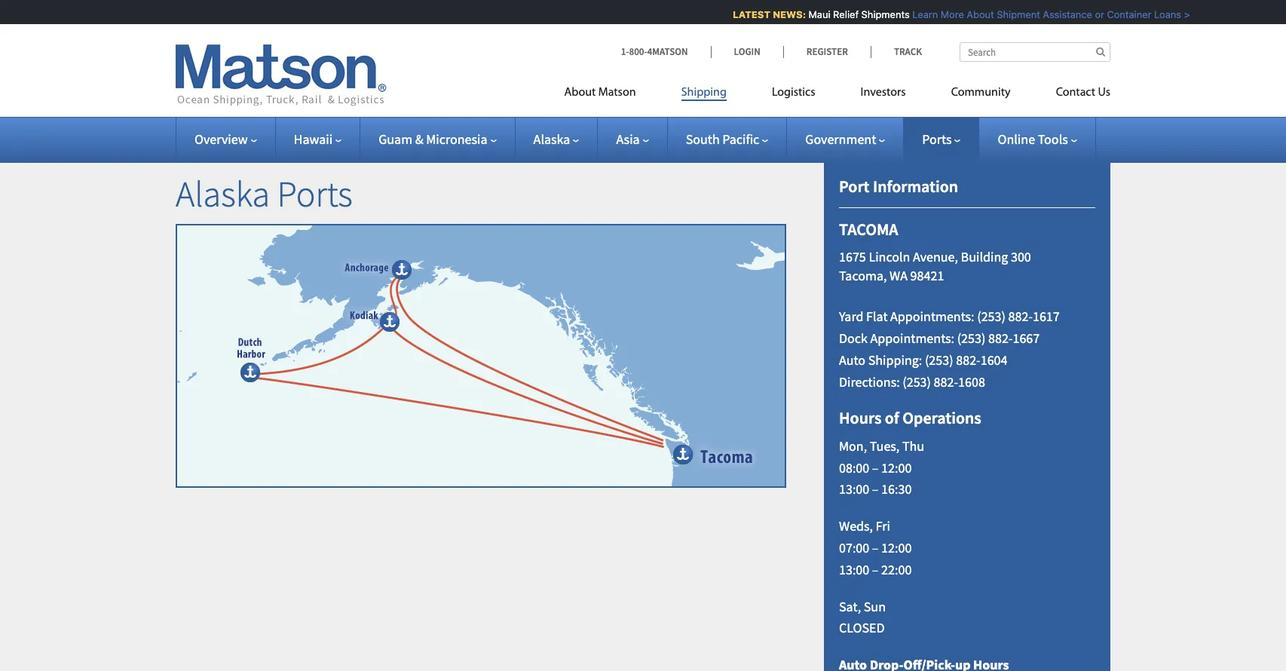 Task type: describe. For each thing, give the bounding box(es) containing it.
flat
[[867, 308, 888, 325]]

register link
[[784, 45, 871, 58]]

guam
[[379, 131, 413, 148]]

pacific
[[723, 131, 760, 148]]

dock
[[840, 330, 868, 347]]

800-
[[630, 45, 648, 58]]

latest
[[728, 8, 766, 20]]

about matson
[[565, 87, 636, 99]]

shipment
[[993, 8, 1036, 20]]

section containing port information
[[806, 139, 1130, 671]]

weds,
[[840, 518, 874, 535]]

08:00
[[840, 459, 870, 476]]

ports link
[[923, 131, 961, 148]]

directions:
[[840, 373, 900, 390]]

alaska link
[[534, 131, 580, 148]]

register
[[807, 45, 849, 58]]

882- up 1667
[[1009, 308, 1033, 325]]

about matson link
[[565, 79, 659, 110]]

yard flat appointments: (253) 882-1617 dock appointments: (253) 882-1667 auto shipping: (253) 882-1604 directions: (253) 882-1608
[[840, 308, 1060, 390]]

asia link
[[617, 131, 649, 148]]

1 vertical spatial appointments:
[[871, 330, 955, 347]]

13:00 inside mon, tues, thu 08:00 – 12:00 13:00 – 16:30
[[840, 481, 870, 498]]

0 vertical spatial appointments:
[[891, 308, 975, 325]]

300
[[1012, 248, 1032, 265]]

tacoma
[[840, 219, 899, 240]]

investors link
[[839, 79, 929, 110]]

track link
[[871, 45, 923, 58]]

&
[[415, 131, 424, 148]]

avenue,
[[914, 248, 959, 265]]

>
[[1180, 8, 1186, 20]]

contact
[[1057, 87, 1096, 99]]

tacoma,
[[840, 267, 888, 285]]

guam & micronesia
[[379, 131, 488, 148]]

sat, sun closed
[[840, 598, 886, 637]]

tools
[[1039, 131, 1069, 148]]

online
[[998, 131, 1036, 148]]

shipping
[[682, 87, 727, 99]]

government
[[806, 131, 877, 148]]

dutch harbour image
[[241, 363, 260, 382]]

12:00 inside mon, tues, thu 08:00 – 12:00 13:00 – 16:30
[[882, 459, 912, 476]]

kodiak image
[[380, 312, 400, 332]]

community
[[952, 87, 1011, 99]]

auto
[[840, 351, 866, 369]]

us
[[1099, 87, 1111, 99]]

07:00
[[840, 539, 870, 557]]

maui
[[804, 8, 826, 20]]

sat,
[[840, 598, 862, 615]]

about inside about matson link
[[565, 87, 596, 99]]

12:00 inside weds, fri 07:00 – 12:00 13:00 – 22:00
[[882, 539, 912, 557]]

alaska for alaska
[[534, 131, 571, 148]]

overview
[[195, 131, 248, 148]]

mon, tues, thu 08:00 – 12:00 13:00 – 16:30
[[840, 437, 925, 498]]

south pacific
[[686, 131, 760, 148]]

hours
[[840, 408, 882, 429]]

0 horizontal spatial ports
[[277, 171, 353, 217]]

alaska ports
[[176, 171, 353, 217]]

learn more about shipment assistance or container loans > link
[[908, 8, 1186, 20]]

more
[[937, 8, 960, 20]]

track
[[895, 45, 923, 58]]

operations
[[903, 408, 982, 429]]

yard
[[840, 308, 864, 325]]

4 – from the top
[[873, 561, 879, 578]]

thu
[[903, 437, 925, 455]]

22:00
[[882, 561, 912, 578]]

1675
[[840, 248, 867, 265]]

assistance
[[1039, 8, 1088, 20]]

1608
[[959, 373, 986, 390]]

shipments
[[857, 8, 906, 20]]

hawaii
[[294, 131, 333, 148]]

logistics link
[[750, 79, 839, 110]]

or
[[1091, 8, 1100, 20]]

blue matson logo with ocean, shipping, truck, rail and logistics written beneath it. image
[[176, 45, 387, 106]]

98421
[[911, 267, 945, 285]]

online tools
[[998, 131, 1069, 148]]

shipping:
[[869, 351, 923, 369]]

information
[[874, 176, 959, 197]]

1-800-4matson
[[621, 45, 688, 58]]



Task type: locate. For each thing, give the bounding box(es) containing it.
section
[[806, 139, 1130, 671]]

0 horizontal spatial alaska
[[176, 171, 270, 217]]

0 vertical spatial ports
[[923, 131, 952, 148]]

online tools link
[[998, 131, 1078, 148]]

login
[[734, 45, 761, 58]]

1-800-4matson link
[[621, 45, 711, 58]]

appointments: up the shipping:
[[871, 330, 955, 347]]

– left 22:00
[[873, 561, 879, 578]]

– left 16:30
[[873, 481, 879, 498]]

closed
[[840, 620, 885, 637]]

hawaii link
[[294, 131, 342, 148]]

fri
[[876, 518, 891, 535]]

None search field
[[960, 42, 1111, 62]]

micronesia
[[426, 131, 488, 148]]

13:00 down 07:00
[[840, 561, 870, 578]]

hours of operations
[[840, 408, 982, 429]]

1 vertical spatial alaska
[[176, 171, 270, 217]]

logistics
[[772, 87, 816, 99]]

ports down hawaii
[[277, 171, 353, 217]]

alaska down overview
[[176, 171, 270, 217]]

government link
[[806, 131, 886, 148]]

0 vertical spatial about
[[963, 8, 990, 20]]

1 vertical spatial ports
[[277, 171, 353, 217]]

about right more
[[963, 8, 990, 20]]

2 12:00 from the top
[[882, 539, 912, 557]]

882- up 1608
[[957, 351, 981, 369]]

0 vertical spatial 12:00
[[882, 459, 912, 476]]

news:
[[769, 8, 802, 20]]

alaska
[[534, 131, 571, 148], [176, 171, 270, 217]]

anchorage image
[[392, 260, 412, 280]]

about
[[963, 8, 990, 20], [565, 87, 596, 99]]

weds, fri 07:00 – 12:00 13:00 – 22:00
[[840, 518, 912, 578]]

1604
[[981, 351, 1008, 369]]

tacoma image
[[674, 445, 693, 464]]

matson
[[599, 87, 636, 99]]

12:00
[[882, 459, 912, 476], [882, 539, 912, 557]]

13:00 inside weds, fri 07:00 – 12:00 13:00 – 22:00
[[840, 561, 870, 578]]

1 12:00 from the top
[[882, 459, 912, 476]]

community link
[[929, 79, 1034, 110]]

2 – from the top
[[873, 481, 879, 498]]

alaska services image
[[176, 224, 787, 488]]

1 vertical spatial 12:00
[[882, 539, 912, 557]]

latest news: maui relief shipments learn more about shipment assistance or container loans >
[[728, 8, 1186, 20]]

port information
[[840, 176, 959, 197]]

about left 'matson'
[[565, 87, 596, 99]]

wa
[[890, 267, 908, 285]]

top menu navigation
[[565, 79, 1111, 110]]

1 13:00 from the top
[[840, 481, 870, 498]]

12:00 up 22:00
[[882, 539, 912, 557]]

1-
[[621, 45, 630, 58]]

(253)
[[978, 308, 1006, 325], [958, 330, 986, 347], [926, 351, 954, 369], [903, 373, 932, 390]]

– right 08:00
[[873, 459, 879, 476]]

1675 lincoln avenue, building 300 tacoma, wa 98421
[[840, 248, 1032, 285]]

ports up the information
[[923, 131, 952, 148]]

shipping link
[[659, 79, 750, 110]]

lincoln
[[869, 248, 911, 265]]

1 horizontal spatial alaska
[[534, 131, 571, 148]]

882-
[[1009, 308, 1033, 325], [989, 330, 1013, 347], [957, 351, 981, 369], [934, 373, 959, 390]]

13:00
[[840, 481, 870, 498], [840, 561, 870, 578]]

overview link
[[195, 131, 257, 148]]

contact us link
[[1034, 79, 1111, 110]]

mon,
[[840, 437, 868, 455]]

loans
[[1150, 8, 1177, 20]]

south pacific link
[[686, 131, 769, 148]]

1 vertical spatial 13:00
[[840, 561, 870, 578]]

4matson
[[648, 45, 688, 58]]

0 vertical spatial 13:00
[[840, 481, 870, 498]]

alaska for alaska ports
[[176, 171, 270, 217]]

1667
[[1013, 330, 1040, 347]]

0 vertical spatial alaska
[[534, 131, 571, 148]]

building
[[962, 248, 1009, 265]]

1 vertical spatial about
[[565, 87, 596, 99]]

login link
[[711, 45, 784, 58]]

– right 07:00
[[873, 539, 879, 557]]

search image
[[1097, 47, 1106, 57]]

–
[[873, 459, 879, 476], [873, 481, 879, 498], [873, 539, 879, 557], [873, 561, 879, 578]]

ports
[[923, 131, 952, 148], [277, 171, 353, 217]]

1 – from the top
[[873, 459, 879, 476]]

sun
[[864, 598, 886, 615]]

appointments: down 98421
[[891, 308, 975, 325]]

contact us
[[1057, 87, 1111, 99]]

asia
[[617, 131, 640, 148]]

16:30
[[882, 481, 912, 498]]

882- up operations
[[934, 373, 959, 390]]

0 horizontal spatial about
[[565, 87, 596, 99]]

882- up 1604 on the bottom right
[[989, 330, 1013, 347]]

Search search field
[[960, 42, 1111, 62]]

alaska down about matson
[[534, 131, 571, 148]]

12:00 up 16:30
[[882, 459, 912, 476]]

relief
[[829, 8, 854, 20]]

south
[[686, 131, 720, 148]]

learn
[[908, 8, 934, 20]]

1 horizontal spatial about
[[963, 8, 990, 20]]

of
[[886, 408, 900, 429]]

2 13:00 from the top
[[840, 561, 870, 578]]

guam & micronesia link
[[379, 131, 497, 148]]

container
[[1103, 8, 1147, 20]]

3 – from the top
[[873, 539, 879, 557]]

1 horizontal spatial ports
[[923, 131, 952, 148]]

port
[[840, 176, 870, 197]]

13:00 down 08:00
[[840, 481, 870, 498]]

tues,
[[870, 437, 900, 455]]



Task type: vqa. For each thing, say whether or not it's contained in the screenshot.
Guam
yes



